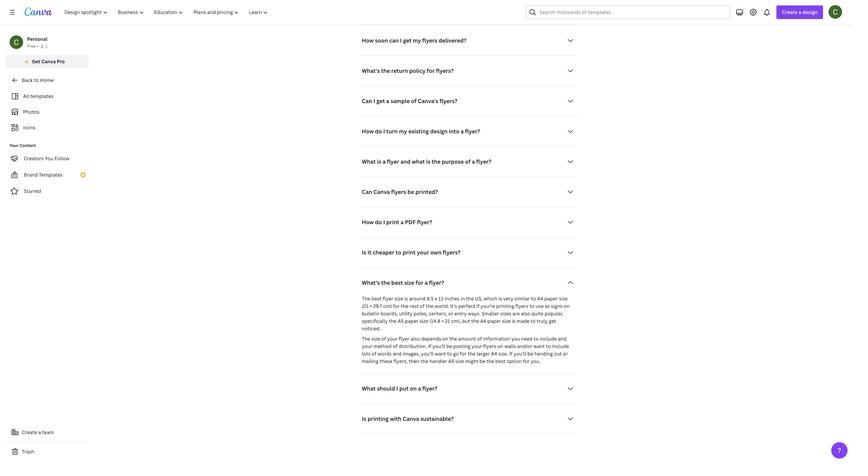 Task type: vqa. For each thing, say whether or not it's contained in the screenshot.
the top print
yes



Task type: locate. For each thing, give the bounding box(es) containing it.
the left purpose
[[432, 158, 441, 166]]

0 vertical spatial my
[[413, 37, 421, 44]]

is inside is it cheaper to print your own flyers? dropdown button
[[362, 249, 366, 257]]

the right what's
[[381, 280, 390, 287]]

1 vertical spatial best
[[372, 296, 382, 302]]

1 vertical spatial flyer
[[383, 296, 394, 302]]

in
[[461, 296, 465, 302]]

include up 'out'
[[552, 344, 569, 350]]

a inside how do i print a pdf flyer? dropdown button
[[401, 219, 404, 226]]

for right policy
[[427, 67, 435, 75]]

flyer? inside what should i put on a flyer? dropdown button
[[423, 385, 438, 393]]

2 vertical spatial flyer
[[399, 336, 410, 343]]

0 vertical spatial a4
[[537, 296, 544, 302]]

0 horizontal spatial if
[[428, 344, 432, 350]]

you'll up handier
[[421, 351, 434, 358]]

on right "signs"
[[564, 303, 570, 310]]

trash link
[[5, 446, 89, 459]]

1 horizontal spatial canva
[[374, 189, 390, 196]]

create inside dropdown button
[[782, 9, 798, 15]]

flyers up larger
[[484, 344, 497, 350]]

my right turn
[[399, 128, 407, 135]]

canva right with
[[403, 416, 419, 423]]

size up around
[[404, 280, 414, 287]]

2 vertical spatial get
[[549, 318, 556, 325]]

bulletin
[[362, 311, 380, 317]]

back to home
[[22, 77, 54, 83]]

flyers? right policy
[[436, 67, 454, 75]]

1 horizontal spatial if
[[510, 351, 513, 358]]

include up handing
[[540, 336, 557, 343]]

flyer? inside what's the best size for a flyer? dropdown button
[[429, 280, 444, 287]]

1 do from the top
[[375, 128, 382, 135]]

i left pdf at the left
[[383, 219, 385, 226]]

flyers?
[[436, 67, 454, 75], [440, 98, 458, 105], [443, 249, 461, 257]]

with
[[390, 416, 402, 423]]

size down go
[[456, 359, 464, 365]]

2 horizontal spatial canva
[[403, 416, 419, 423]]

canva inside button
[[41, 58, 56, 65]]

want up handier
[[435, 351, 446, 358]]

design
[[803, 9, 818, 15], [430, 128, 448, 135]]

can for can i get a sample of canva's flyers?
[[362, 98, 372, 105]]

is for is it cheaper to print your own flyers?
[[362, 249, 366, 257]]

1 the from the top
[[362, 296, 371, 302]]

2 is from the top
[[362, 416, 366, 423]]

i left put
[[397, 385, 398, 393]]

is left the it
[[362, 249, 366, 257]]

1 horizontal spatial printing
[[496, 303, 515, 310]]

0 vertical spatial print
[[386, 219, 400, 226]]

0 horizontal spatial or
[[449, 311, 454, 317]]

1 vertical spatial ×
[[442, 318, 444, 325]]

canva
[[41, 58, 56, 65], [374, 189, 390, 196], [403, 416, 419, 423]]

print right cheaper
[[403, 249, 416, 257]]

0 vertical spatial do
[[375, 128, 382, 135]]

2 can from the top
[[362, 189, 372, 196]]

creators you follow
[[24, 155, 70, 162]]

also up made
[[521, 311, 531, 317]]

for left you. in the right bottom of the page
[[523, 359, 530, 365]]

1 horizontal spatial a5
[[448, 359, 455, 365]]

or
[[449, 311, 454, 317], [563, 351, 568, 358]]

a5 down utility
[[398, 318, 404, 325]]

flyer? inside 'what is a flyer and what is the purpose of a flyer?' dropdown button
[[477, 158, 492, 166]]

1 vertical spatial include
[[552, 344, 569, 350]]

best
[[392, 280, 403, 287], [372, 296, 382, 302], [496, 359, 506, 365]]

0 vertical spatial flyer
[[387, 158, 399, 166]]

is
[[377, 158, 381, 166], [426, 158, 431, 166], [405, 296, 408, 302], [499, 296, 502, 302], [512, 318, 516, 325]]

0 vertical spatial canva
[[41, 58, 56, 65]]

0 horizontal spatial best
[[372, 296, 382, 302]]

can inside dropdown button
[[362, 98, 372, 105]]

be left printed?
[[408, 189, 414, 196]]

depends
[[421, 336, 441, 343]]

paper down smaller
[[488, 318, 501, 325]]

what's the return policy for flyers? button
[[359, 64, 577, 78]]

flyers inside dropdown button
[[391, 189, 406, 196]]

for right go
[[460, 351, 467, 358]]

create inside button
[[22, 430, 37, 436]]

flyer? for what should i put on a flyer?
[[423, 385, 438, 393]]

you'll down and/or
[[514, 351, 527, 358]]

1 horizontal spatial best
[[392, 280, 403, 287]]

0 horizontal spatial my
[[399, 128, 407, 135]]

0 vertical spatial best
[[392, 280, 403, 287]]

to right need on the right bottom of page
[[534, 336, 539, 343]]

to
[[34, 77, 39, 83], [396, 249, 402, 257], [531, 296, 536, 302], [530, 303, 535, 310], [531, 318, 536, 325], [534, 336, 539, 343], [546, 344, 551, 350], [447, 351, 452, 358]]

flyer? right pdf at the left
[[417, 219, 432, 226]]

can inside dropdown button
[[362, 189, 372, 196]]

for up around
[[416, 280, 424, 287]]

0 vertical spatial design
[[803, 9, 818, 15]]

canva inside "dropdown button"
[[403, 416, 419, 423]]

flyer up distribution.
[[399, 336, 410, 343]]

1 horizontal spatial a4
[[491, 351, 497, 358]]

0 horizontal spatial want
[[435, 351, 446, 358]]

i for print
[[383, 219, 385, 226]]

2 vertical spatial canva
[[403, 416, 419, 423]]

get inside the 'the best flyer size is around 8.5 x 11 inches in the us, which is very similar to a4 paper size (21 × 29.7 cm) for the rest of the world. it's perfect if you're printing flyers to use as signs on bulletin boards, utility poles, centers, or entry ways. smaller sizes are also quite popular, specifically the a5 paper size (14.8 × 21 cm), but the a4 paper size is made to truly get noticed.'
[[549, 318, 556, 325]]

what's
[[362, 280, 380, 287]]

be
[[408, 189, 414, 196], [447, 344, 452, 350], [528, 351, 534, 358], [480, 359, 486, 365]]

do for turn
[[375, 128, 382, 135]]

get down popular,
[[549, 318, 556, 325]]

flyer? right put
[[423, 385, 438, 393]]

creators you follow link
[[5, 152, 89, 166]]

1 horizontal spatial my
[[413, 37, 421, 44]]

content
[[20, 143, 36, 149]]

0 vertical spatial and
[[401, 158, 411, 166]]

1 vertical spatial a4
[[480, 318, 487, 325]]

to up handing
[[546, 344, 551, 350]]

0 vertical spatial the
[[362, 296, 371, 302]]

can i get a sample of canva's flyers? button
[[359, 94, 577, 108]]

best inside the size of your flyer also depends on the amount of information you need to include and your method of distribution. if you'll be posting your flyers on walls and/or want to include lots of words and images, you'll want to go for the larger a4 size. if you'll be handing out or mailing these flyers, then the handier a5 size might be the best option for you.
[[496, 359, 506, 365]]

to right cheaper
[[396, 249, 402, 257]]

1 is from the top
[[362, 249, 366, 257]]

size up "signs"
[[559, 296, 568, 302]]

the down larger
[[487, 359, 494, 365]]

2 horizontal spatial best
[[496, 359, 506, 365]]

0 horizontal spatial design
[[430, 128, 448, 135]]

trash
[[22, 449, 34, 456]]

a4 inside the size of your flyer also depends on the amount of information you need to include and your method of distribution. if you'll be posting your flyers on walls and/or want to include lots of words and images, you'll want to go for the larger a4 size. if you'll be handing out or mailing these flyers, then the handier a5 size might be the best option for you.
[[491, 351, 497, 358]]

1 vertical spatial what
[[362, 385, 376, 393]]

if down 'depends'
[[428, 344, 432, 350]]

1 can from the top
[[362, 98, 372, 105]]

do left turn
[[375, 128, 382, 135]]

into
[[449, 128, 460, 135]]

a inside create a design dropdown button
[[799, 9, 802, 15]]

1 horizontal spatial print
[[403, 249, 416, 257]]

to down quite
[[531, 318, 536, 325]]

flyer? right purpose
[[477, 158, 492, 166]]

flyers left printed?
[[391, 189, 406, 196]]

0 vertical spatial can
[[362, 98, 372, 105]]

2 vertical spatial how
[[362, 219, 374, 226]]

top level navigation element
[[60, 5, 274, 19]]

the down "8.5"
[[426, 303, 434, 310]]

2 how from the top
[[362, 128, 374, 135]]

2 what from the top
[[362, 385, 376, 393]]

how left turn
[[362, 128, 374, 135]]

cheaper
[[373, 249, 395, 257]]

flyer? inside how do i print a pdf flyer? dropdown button
[[417, 219, 432, 226]]

1 vertical spatial is
[[362, 416, 366, 423]]

how
[[362, 37, 374, 44], [362, 128, 374, 135], [362, 219, 374, 226]]

1 vertical spatial get
[[377, 98, 385, 105]]

for inside what's the best size for a flyer? dropdown button
[[416, 280, 424, 287]]

us,
[[475, 296, 483, 302]]

1 vertical spatial can
[[362, 189, 372, 196]]

be inside dropdown button
[[408, 189, 414, 196]]

how left soon
[[362, 37, 374, 44]]

2 vertical spatial flyers?
[[443, 249, 461, 257]]

canva's
[[418, 98, 439, 105]]

larger
[[477, 351, 490, 358]]

the inside the size of your flyer also depends on the amount of information you need to include and your method of distribution. if you'll be posting your flyers on walls and/or want to include lots of words and images, you'll want to go for the larger a4 size. if you'll be handing out or mailing these flyers, then the handier a5 size might be the best option for you.
[[362, 336, 371, 343]]

design left into at the right
[[430, 128, 448, 135]]

the down ways. on the bottom of the page
[[472, 318, 479, 325]]

centers,
[[429, 311, 447, 317]]

around
[[409, 296, 426, 302]]

i inside dropdown button
[[383, 219, 385, 226]]

or down it's
[[449, 311, 454, 317]]

your inside is it cheaper to print your own flyers? dropdown button
[[417, 249, 429, 257]]

of up method
[[381, 336, 386, 343]]

2 vertical spatial best
[[496, 359, 506, 365]]

on right put
[[410, 385, 417, 393]]

do
[[375, 128, 382, 135], [375, 219, 382, 226]]

2 vertical spatial a4
[[491, 351, 497, 358]]

of right lots
[[372, 351, 377, 358]]

for right cm)
[[393, 303, 400, 310]]

1 vertical spatial canva
[[374, 189, 390, 196]]

a4 down smaller
[[480, 318, 487, 325]]

printing left with
[[368, 416, 389, 423]]

the up utility
[[401, 303, 409, 310]]

can canva flyers be printed? button
[[359, 185, 577, 199]]

your left own at the bottom
[[417, 249, 429, 257]]

3 how from the top
[[362, 219, 374, 226]]

0 vertical spatial is
[[362, 249, 366, 257]]

mailing
[[362, 359, 379, 365]]

a inside the how do i turn my existing design into a flyer? dropdown button
[[461, 128, 464, 135]]

is printing with canva sustainable?
[[362, 416, 454, 423]]

what is a flyer and what is the purpose of a flyer?
[[362, 158, 492, 166]]

1 vertical spatial the
[[362, 336, 371, 343]]

a5 inside the size of your flyer also depends on the amount of information you need to include and your method of distribution. if you'll be posting your flyers on walls and/or want to include lots of words and images, you'll want to go for the larger a4 size. if you'll be handing out or mailing these flyers, then the handier a5 size might be the best option for you.
[[448, 359, 455, 365]]

canva inside dropdown button
[[374, 189, 390, 196]]

templates
[[30, 93, 53, 99]]

size up method
[[372, 336, 380, 343]]

the up (21
[[362, 296, 371, 302]]

flyers inside dropdown button
[[423, 37, 438, 44]]

if
[[477, 303, 480, 310]]

also up distribution.
[[411, 336, 420, 343]]

is inside the is printing with canva sustainable? "dropdown button"
[[362, 416, 366, 423]]

out
[[554, 351, 562, 358]]

a5 down go
[[448, 359, 455, 365]]

do inside dropdown button
[[375, 219, 382, 226]]

smaller
[[482, 311, 499, 317]]

1 vertical spatial also
[[411, 336, 420, 343]]

0 vertical spatial or
[[449, 311, 454, 317]]

1 how from the top
[[362, 37, 374, 44]]

flyers? for canva's
[[440, 98, 458, 105]]

or inside the size of your flyer also depends on the amount of information you need to include and your method of distribution. if you'll be posting your flyers on walls and/or want to include lots of words and images, you'll want to go for the larger a4 size. if you'll be handing out or mailing these flyers, then the handier a5 size might be the best option for you.
[[563, 351, 568, 358]]

1 vertical spatial how
[[362, 128, 374, 135]]

how inside dropdown button
[[362, 219, 374, 226]]

of right sample
[[411, 98, 417, 105]]

size down what's the best size for a flyer?
[[395, 296, 403, 302]]

2 do from the top
[[375, 219, 382, 226]]

print
[[386, 219, 400, 226], [403, 249, 416, 257]]

do inside dropdown button
[[375, 128, 382, 135]]

1 vertical spatial or
[[563, 351, 568, 358]]

1 vertical spatial if
[[510, 351, 513, 358]]

how up the it
[[362, 219, 374, 226]]

canva left pro
[[41, 58, 56, 65]]

i right can
[[400, 37, 402, 44]]

size down sizes
[[502, 318, 511, 325]]

1 horizontal spatial create
[[782, 9, 798, 15]]

×
[[370, 303, 372, 310], [442, 318, 444, 325]]

0 vertical spatial what
[[362, 158, 376, 166]]

follow
[[55, 155, 70, 162]]

also
[[521, 311, 531, 317], [411, 336, 420, 343]]

2 the from the top
[[362, 336, 371, 343]]

1 vertical spatial flyers?
[[440, 98, 458, 105]]

1 horizontal spatial get
[[403, 37, 412, 44]]

the down noticed.
[[362, 336, 371, 343]]

the right in
[[466, 296, 474, 302]]

printing up sizes
[[496, 303, 515, 310]]

my
[[413, 37, 421, 44], [399, 128, 407, 135]]

canva up how do i print a pdf flyer?
[[374, 189, 390, 196]]

can for can canva flyers be printed?
[[362, 189, 372, 196]]

11
[[439, 296, 444, 302]]

you
[[45, 155, 53, 162]]

1 horizontal spatial or
[[563, 351, 568, 358]]

printing inside the 'the best flyer size is around 8.5 x 11 inches in the us, which is very similar to a4 paper size (21 × 29.7 cm) for the rest of the world. it's perfect if you're printing flyers to use as signs on bulletin boards, utility poles, centers, or entry ways. smaller sizes are also quite popular, specifically the a5 paper size (14.8 × 21 cm), but the a4 paper size is made to truly get noticed.'
[[496, 303, 515, 310]]

to up use
[[531, 296, 536, 302]]

0 vertical spatial get
[[403, 37, 412, 44]]

brand templates
[[24, 172, 63, 178]]

0 horizontal spatial print
[[386, 219, 400, 226]]

0 vertical spatial if
[[428, 344, 432, 350]]

flyer up cm)
[[383, 296, 394, 302]]

a inside 'create a team' button
[[38, 430, 41, 436]]

0 horizontal spatial canva
[[41, 58, 56, 65]]

0 horizontal spatial ×
[[370, 303, 372, 310]]

1 vertical spatial my
[[399, 128, 407, 135]]

0 horizontal spatial a5
[[398, 318, 404, 325]]

None search field
[[526, 5, 731, 19]]

handing
[[535, 351, 553, 358]]

1 vertical spatial do
[[375, 219, 382, 226]]

paper down utility
[[405, 318, 419, 325]]

0 horizontal spatial create
[[22, 430, 37, 436]]

how soon can i get my flyers delivered?
[[362, 37, 467, 44]]

a
[[799, 9, 802, 15], [386, 98, 390, 105], [461, 128, 464, 135], [383, 158, 386, 166], [472, 158, 475, 166], [401, 219, 404, 226], [425, 280, 428, 287], [418, 385, 421, 393], [38, 430, 41, 436]]

a inside can i get a sample of canva's flyers? dropdown button
[[386, 98, 390, 105]]

create for create a design
[[782, 9, 798, 15]]

1 vertical spatial print
[[403, 249, 416, 257]]

× left the 21
[[442, 318, 444, 325]]

best up the 29.7
[[372, 296, 382, 302]]

i left turn
[[383, 128, 385, 135]]

all
[[23, 93, 29, 99]]

you.
[[531, 359, 541, 365]]

2 horizontal spatial get
[[549, 318, 556, 325]]

be up you. in the right bottom of the page
[[528, 351, 534, 358]]

get left sample
[[377, 98, 385, 105]]

perfect
[[459, 303, 476, 310]]

flyer? for how do i print a pdf flyer?
[[417, 219, 432, 226]]

for
[[427, 67, 435, 75], [416, 280, 424, 287], [393, 303, 400, 310], [460, 351, 467, 358], [523, 359, 530, 365]]

what's the best size for a flyer? button
[[359, 276, 577, 290]]

the inside the 'the best flyer size is around 8.5 x 11 inches in the us, which is very similar to a4 paper size (21 × 29.7 cm) for the rest of the world. it's perfect if you're printing flyers to use as signs on bulletin boards, utility poles, centers, or entry ways. smaller sizes are also quite popular, specifically the a5 paper size (14.8 × 21 cm), but the a4 paper size is made to truly get noticed.'
[[362, 296, 371, 302]]

starred
[[24, 188, 41, 195]]

1 vertical spatial printing
[[368, 416, 389, 423]]

if
[[428, 344, 432, 350], [510, 351, 513, 358]]

how do i turn my existing design into a flyer? button
[[359, 125, 577, 138]]

print left pdf at the left
[[386, 219, 400, 226]]

is left with
[[362, 416, 366, 423]]

0 vertical spatial want
[[534, 344, 545, 350]]

my inside the how do i turn my existing design into a flyer? dropdown button
[[399, 128, 407, 135]]

1 what from the top
[[362, 158, 376, 166]]

as
[[545, 303, 550, 310]]

your
[[417, 249, 429, 257], [387, 336, 398, 343], [362, 344, 373, 350], [472, 344, 482, 350]]

0 vertical spatial flyers?
[[436, 67, 454, 75]]

create for create a team
[[22, 430, 37, 436]]

flyers left delivered?
[[423, 37, 438, 44]]

and up flyers,
[[393, 351, 402, 358]]

of inside the 'the best flyer size is around 8.5 x 11 inches in the us, which is very similar to a4 paper size (21 × 29.7 cm) for the rest of the world. it's perfect if you're printing flyers to use as signs on bulletin boards, utility poles, centers, or entry ways. smaller sizes are also quite popular, specifically the a5 paper size (14.8 × 21 cm), but the a4 paper size is made to truly get noticed.'
[[420, 303, 425, 310]]

are
[[513, 311, 520, 317]]

canva for get
[[41, 58, 56, 65]]

0 vertical spatial create
[[782, 9, 798, 15]]

0 vertical spatial how
[[362, 37, 374, 44]]

soon
[[375, 37, 388, 44]]

want up handing
[[534, 344, 545, 350]]

0 horizontal spatial also
[[411, 336, 420, 343]]

best down size.
[[496, 359, 506, 365]]

0 vertical spatial printing
[[496, 303, 515, 310]]

best up cm)
[[392, 280, 403, 287]]

option
[[507, 359, 522, 365]]

1 vertical spatial a5
[[448, 359, 455, 365]]

get right can
[[403, 37, 412, 44]]

what
[[412, 158, 425, 166]]

flyer? up x
[[429, 280, 444, 287]]

flyer inside the 'the best flyer size is around 8.5 x 11 inches in the us, which is very similar to a4 paper size (21 × 29.7 cm) for the rest of the world. it's perfect if you're printing flyers to use as signs on bulletin boards, utility poles, centers, or entry ways. smaller sizes are also quite popular, specifically the a5 paper size (14.8 × 21 cm), but the a4 paper size is made to truly get noticed.'
[[383, 296, 394, 302]]

1 vertical spatial create
[[22, 430, 37, 436]]

your up larger
[[472, 344, 482, 350]]

Search search field
[[540, 6, 726, 19]]

0 vertical spatial also
[[521, 311, 531, 317]]

signs
[[551, 303, 563, 310]]

a4 left size.
[[491, 351, 497, 358]]

0 vertical spatial a5
[[398, 318, 404, 325]]

0 horizontal spatial printing
[[368, 416, 389, 423]]

1 horizontal spatial also
[[521, 311, 531, 317]]

a4 up use
[[537, 296, 544, 302]]

on inside what should i put on a flyer? dropdown button
[[410, 385, 417, 393]]

should
[[377, 385, 395, 393]]

brand templates link
[[5, 168, 89, 182]]

you'll
[[433, 344, 445, 350], [421, 351, 434, 358], [514, 351, 527, 358]]



Task type: describe. For each thing, give the bounding box(es) containing it.
is it cheaper to print your own flyers? button
[[359, 246, 577, 260]]

images,
[[403, 351, 420, 358]]

how for how do i print a pdf flyer?
[[362, 219, 374, 226]]

home
[[40, 77, 54, 83]]

print inside dropdown button
[[403, 249, 416, 257]]

do for print
[[375, 219, 382, 226]]

you'll down 'depends'
[[433, 344, 445, 350]]

it's
[[450, 303, 457, 310]]

of right method
[[393, 344, 398, 350]]

also inside the 'the best flyer size is around 8.5 x 11 inches in the us, which is very similar to a4 paper size (21 × 29.7 cm) for the rest of the world. it's perfect if you're printing flyers to use as signs on bulletin boards, utility poles, centers, or entry ways. smaller sizes are also quite popular, specifically the a5 paper size (14.8 × 21 cm), but the a4 paper size is made to truly get noticed.'
[[521, 311, 531, 317]]

popular,
[[545, 311, 564, 317]]

canva for can
[[374, 189, 390, 196]]

what should i put on a flyer? button
[[359, 382, 577, 396]]

the up might
[[468, 351, 476, 358]]

a inside what should i put on a flyer? dropdown button
[[418, 385, 421, 393]]

truly
[[537, 318, 548, 325]]

my inside how soon can i get my flyers delivered? dropdown button
[[413, 37, 421, 44]]

which
[[484, 296, 498, 302]]

how soon can i get my flyers delivered? button
[[359, 34, 577, 47]]

the right then
[[421, 359, 429, 365]]

how do i print a pdf flyer?
[[362, 219, 432, 226]]

boards,
[[381, 311, 398, 317]]

the for the best flyer size is around 8.5 x 11 inches in the us, which is very similar to a4 paper size (21 × 29.7 cm) for the rest of the world. it's perfect if you're printing flyers to use as signs on bulletin boards, utility poles, centers, or entry ways. smaller sizes are also quite popular, specifically the a5 paper size (14.8 × 21 cm), but the a4 paper size is made to truly get noticed.
[[362, 296, 371, 302]]

personal
[[27, 36, 48, 42]]

information
[[483, 336, 511, 343]]

or inside the 'the best flyer size is around 8.5 x 11 inches in the us, which is very similar to a4 paper size (21 × 29.7 cm) for the rest of the world. it's perfect if you're printing flyers to use as signs on bulletin boards, utility poles, centers, or entry ways. smaller sizes are also quite popular, specifically the a5 paper size (14.8 × 21 cm), but the a4 paper size is made to truly get noticed.'
[[449, 311, 454, 317]]

turn
[[386, 128, 398, 135]]

delivered?
[[439, 37, 467, 44]]

1 horizontal spatial design
[[803, 9, 818, 15]]

on up size.
[[498, 344, 504, 350]]

creators
[[24, 155, 44, 162]]

flyer inside the size of your flyer also depends on the amount of information you need to include and your method of distribution. if you'll be posting your flyers on walls and/or want to include lots of words and images, you'll want to go for the larger a4 size. if you'll be handing out or mailing these flyers, then the handier a5 size might be the best option for you.
[[399, 336, 410, 343]]

poles,
[[414, 311, 428, 317]]

flyers inside the 'the best flyer size is around 8.5 x 11 inches in the us, which is very similar to a4 paper size (21 × 29.7 cm) for the rest of the world. it's perfect if you're printing flyers to use as signs on bulletin boards, utility poles, centers, or entry ways. smaller sizes are also quite popular, specifically the a5 paper size (14.8 × 21 cm), but the a4 paper size is made to truly get noticed.'
[[516, 303, 529, 310]]

your content
[[10, 143, 36, 149]]

size inside dropdown button
[[404, 280, 414, 287]]

i left sample
[[374, 98, 375, 105]]

2 horizontal spatial a4
[[537, 296, 544, 302]]

1 vertical spatial want
[[435, 351, 446, 358]]

2 vertical spatial and
[[393, 351, 402, 358]]

2 horizontal spatial paper
[[545, 296, 558, 302]]

flyer? inside the how do i turn my existing design into a flyer? dropdown button
[[465, 128, 480, 135]]

can
[[389, 37, 399, 44]]

back
[[22, 77, 33, 83]]

print inside dropdown button
[[386, 219, 400, 226]]

templates
[[39, 172, 63, 178]]

1 vertical spatial design
[[430, 128, 448, 135]]

sizes
[[501, 311, 512, 317]]

be left posting
[[447, 344, 452, 350]]

how for how soon can i get my flyers delivered?
[[362, 37, 374, 44]]

and/or
[[517, 344, 533, 350]]

of right purpose
[[465, 158, 471, 166]]

for inside the 'the best flyer size is around 8.5 x 11 inches in the us, which is very similar to a4 paper size (21 × 29.7 cm) for the rest of the world. it's perfect if you're printing flyers to use as signs on bulletin boards, utility poles, centers, or entry ways. smaller sizes are also quite popular, specifically the a5 paper size (14.8 × 21 cm), but the a4 paper size is made to truly get noticed.'
[[393, 303, 400, 310]]

your up method
[[387, 336, 398, 343]]

put
[[400, 385, 409, 393]]

icons
[[23, 124, 36, 131]]

the for the size of your flyer also depends on the amount of information you need to include and your method of distribution. if you'll be posting your flyers on walls and/or want to include lots of words and images, you'll want to go for the larger a4 size. if you'll be handing out or mailing these flyers, then the handier a5 size might be the best option for you.
[[362, 336, 371, 343]]

0 horizontal spatial a4
[[480, 318, 487, 325]]

of right the amount
[[477, 336, 482, 343]]

can i get a sample of canva's flyers?
[[362, 98, 458, 105]]

be down larger
[[480, 359, 486, 365]]

use
[[536, 303, 544, 310]]

photos link
[[10, 106, 85, 119]]

1 horizontal spatial paper
[[488, 318, 501, 325]]

amount
[[458, 336, 476, 343]]

flyers inside the size of your flyer also depends on the amount of information you need to include and your method of distribution. if you'll be posting your flyers on walls and/or want to include lots of words and images, you'll want to go for the larger a4 size. if you'll be handing out or mailing these flyers, then the handier a5 size might be the best option for you.
[[484, 344, 497, 350]]

best inside the 'the best flyer size is around 8.5 x 11 inches in the us, which is very similar to a4 paper size (21 × 29.7 cm) for the rest of the world. it's perfect if you're printing flyers to use as signs on bulletin boards, utility poles, centers, or entry ways. smaller sizes are also quite popular, specifically the a5 paper size (14.8 × 21 cm), but the a4 paper size is made to truly get noticed.'
[[372, 296, 382, 302]]

create a team button
[[5, 426, 89, 440]]

to inside back to home 'link'
[[34, 77, 39, 83]]

on right 'depends'
[[443, 336, 448, 343]]

flyer inside dropdown button
[[387, 158, 399, 166]]

these
[[380, 359, 393, 365]]

i for put
[[397, 385, 398, 393]]

1 vertical spatial and
[[558, 336, 567, 343]]

0 vertical spatial include
[[540, 336, 557, 343]]

policy
[[410, 67, 426, 75]]

quite
[[532, 311, 544, 317]]

the left return
[[381, 67, 390, 75]]

free
[[27, 43, 36, 49]]

1 horizontal spatial want
[[534, 344, 545, 350]]

for inside what's the return policy for flyers? dropdown button
[[427, 67, 435, 75]]

walls
[[505, 344, 516, 350]]

to left go
[[447, 351, 452, 358]]

create a team
[[22, 430, 54, 436]]

0 vertical spatial ×
[[370, 303, 372, 310]]

21
[[445, 318, 450, 325]]

0 horizontal spatial get
[[377, 98, 385, 105]]

cm),
[[451, 318, 461, 325]]

printed?
[[416, 189, 438, 196]]

x
[[435, 296, 437, 302]]

the down boards,
[[389, 318, 397, 325]]

might
[[465, 359, 479, 365]]

get canva pro button
[[5, 55, 89, 68]]

can canva flyers be printed?
[[362, 189, 438, 196]]

free •
[[27, 43, 39, 49]]

pdf
[[405, 219, 416, 226]]

how do i turn my existing design into a flyer?
[[362, 128, 480, 135]]

the size of your flyer also depends on the amount of information you need to include and your method of distribution. if you'll be posting your flyers on walls and/or want to include lots of words and images, you'll want to go for the larger a4 size. if you'll be handing out or mailing these flyers, then the handier a5 size might be the best option for you.
[[362, 336, 569, 365]]

brand
[[24, 172, 38, 178]]

entry
[[455, 311, 467, 317]]

how for how do i turn my existing design into a flyer?
[[362, 128, 374, 135]]

create a design
[[782, 9, 818, 15]]

similar
[[515, 296, 530, 302]]

i for turn
[[383, 128, 385, 135]]

size.
[[499, 351, 508, 358]]

you
[[512, 336, 520, 343]]

1 horizontal spatial ×
[[442, 318, 444, 325]]

the up posting
[[450, 336, 457, 343]]

is for is printing with canva sustainable?
[[362, 416, 366, 423]]

inches
[[445, 296, 460, 302]]

on inside the 'the best flyer size is around 8.5 x 11 inches in the us, which is very similar to a4 paper size (21 × 29.7 cm) for the rest of the world. it's perfect if you're printing flyers to use as signs on bulletin boards, utility poles, centers, or entry ways. smaller sizes are also quite popular, specifically the a5 paper size (14.8 × 21 cm), but the a4 paper size is made to truly get noticed.'
[[564, 303, 570, 310]]

(14.8
[[430, 318, 441, 325]]

handier
[[430, 359, 447, 365]]

to left use
[[530, 303, 535, 310]]

create a design button
[[777, 5, 824, 19]]

size down poles,
[[420, 318, 428, 325]]

very
[[504, 296, 514, 302]]

how do i print a pdf flyer? button
[[359, 216, 577, 229]]

a inside what's the best size for a flyer? dropdown button
[[425, 280, 428, 287]]

rest
[[410, 303, 419, 310]]

1
[[45, 43, 47, 49]]

sustainable?
[[421, 416, 454, 423]]

flyers? for own
[[443, 249, 461, 257]]

what for what should i put on a flyer?
[[362, 385, 376, 393]]

best inside dropdown button
[[392, 280, 403, 287]]

you're
[[481, 303, 495, 310]]

also inside the size of your flyer also depends on the amount of information you need to include and your method of distribution. if you'll be posting your flyers on walls and/or want to include lots of words and images, you'll want to go for the larger a4 size. if you'll be handing out or mailing these flyers, then the handier a5 size might be the best option for you.
[[411, 336, 420, 343]]

and inside dropdown button
[[401, 158, 411, 166]]

printing inside the is printing with canva sustainable? "dropdown button"
[[368, 416, 389, 423]]

your up lots
[[362, 344, 373, 350]]

what for what is a flyer and what is the purpose of a flyer?
[[362, 158, 376, 166]]

but
[[462, 318, 470, 325]]

flyer? for what's the best size for a flyer?
[[429, 280, 444, 287]]

need
[[521, 336, 533, 343]]

lots
[[362, 351, 371, 358]]

what's the best size for a flyer?
[[362, 280, 444, 287]]

is it cheaper to print your own flyers?
[[362, 249, 461, 257]]

distribution.
[[399, 344, 427, 350]]

what's
[[362, 67, 380, 75]]

team
[[42, 430, 54, 436]]

0 horizontal spatial paper
[[405, 318, 419, 325]]

ways.
[[468, 311, 481, 317]]

back to home link
[[5, 74, 89, 87]]

a5 inside the 'the best flyer size is around 8.5 x 11 inches in the us, which is very similar to a4 paper size (21 × 29.7 cm) for the rest of the world. it's perfect if you're printing flyers to use as signs on bulletin boards, utility poles, centers, or entry ways. smaller sizes are also quite popular, specifically the a5 paper size (14.8 × 21 cm), but the a4 paper size is made to truly get noticed.'
[[398, 318, 404, 325]]

then
[[409, 359, 420, 365]]

posting
[[453, 344, 471, 350]]

what is a flyer and what is the purpose of a flyer? button
[[359, 155, 577, 169]]

what's the return policy for flyers?
[[362, 67, 454, 75]]

to inside is it cheaper to print your own flyers? dropdown button
[[396, 249, 402, 257]]

flyers,
[[394, 359, 408, 365]]

the best flyer size is around 8.5 x 11 inches in the us, which is very similar to a4 paper size (21 × 29.7 cm) for the rest of the world. it's perfect if you're printing flyers to use as signs on bulletin boards, utility poles, centers, or entry ways. smaller sizes are also quite popular, specifically the a5 paper size (14.8 × 21 cm), but the a4 paper size is made to truly get noticed.
[[362, 296, 570, 332]]

christina overa image
[[829, 5, 843, 19]]



